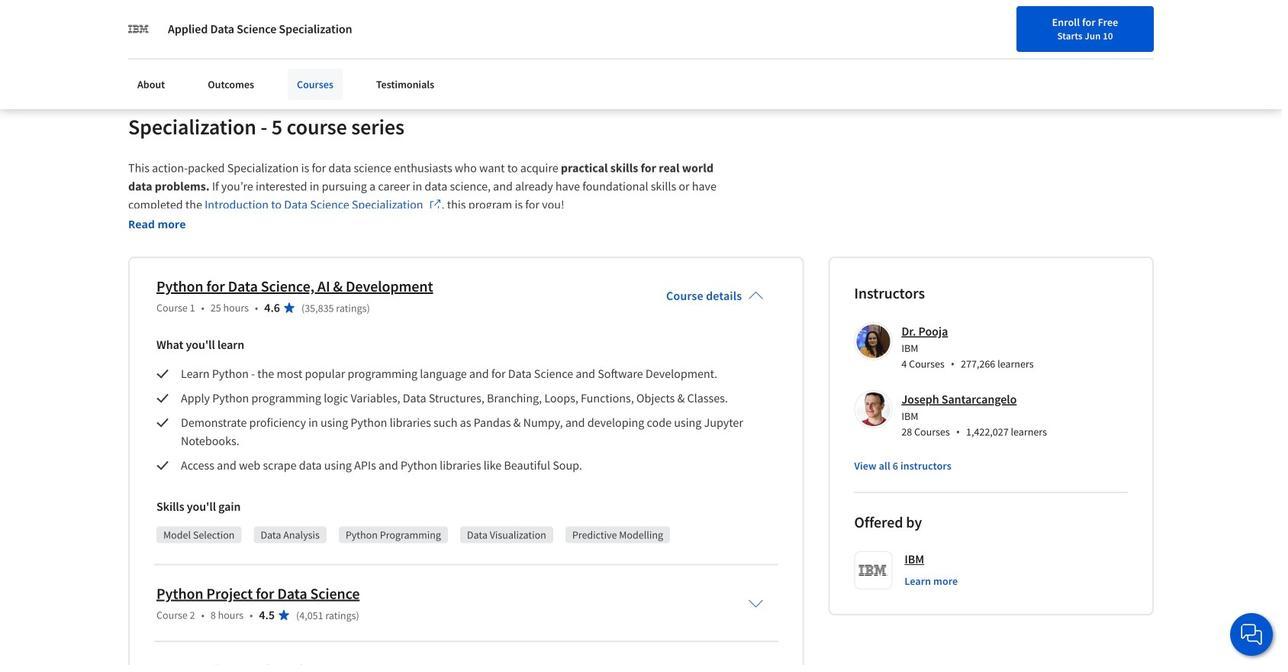 Task type: locate. For each thing, give the bounding box(es) containing it.
menu
[[754, 0, 1155, 50]]

menu item
[[977, 6, 1063, 43]]

None search field
[[325, 8, 696, 42]]

dr. pooja image
[[857, 325, 891, 358]]



Task type: vqa. For each thing, say whether or not it's contained in the screenshot.
The Don'T
no



Task type: describe. For each thing, give the bounding box(es) containing it.
joseph santarcangelo image
[[857, 393, 891, 426]]

coursera career certificate image
[[866, 0, 1120, 80]]

ibm image
[[128, 18, 150, 40]]

ibm data science professional certificate image
[[624, 419, 636, 431]]

coursera image
[[128, 13, 225, 37]]



